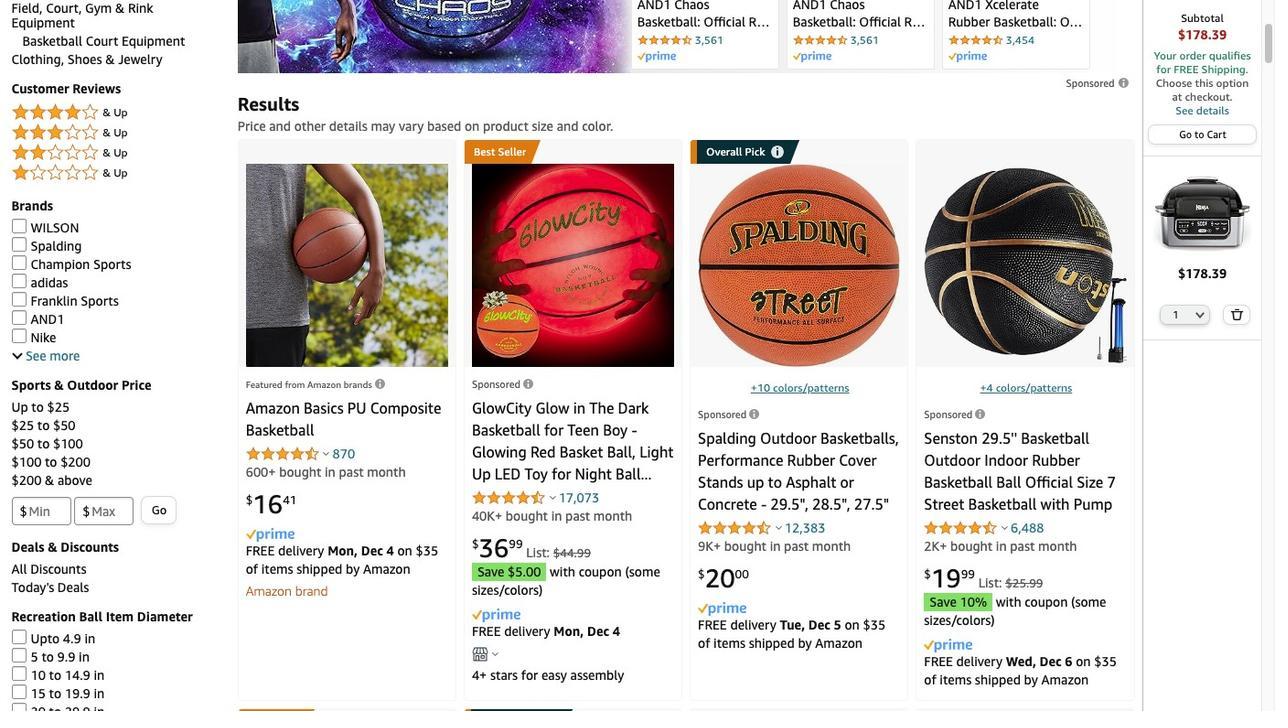 Task type: describe. For each thing, give the bounding box(es) containing it.
$ down above
[[83, 503, 90, 519]]

save 10%
[[930, 594, 987, 609]]

4 & up link from the top
[[11, 162, 219, 184]]

product
[[483, 118, 529, 134]]

basketball inside amazon basics pu composite basketball
[[246, 421, 314, 439]]

with for 19
[[996, 594, 1022, 609]]

870 link
[[333, 445, 355, 461]]

upto 4.9 in
[[31, 631, 95, 646]]

champion
[[31, 257, 90, 272]]

basketball: inside and1 xcelerate rubber basketball: o…
[[994, 13, 1057, 29]]

& up up to $25 link
[[54, 377, 64, 393]]

basketball up indoor
[[1021, 429, 1090, 447]]

the
[[590, 399, 614, 417]]

& down 4 stars & up 'element' on the left of page
[[103, 126, 111, 140]]

official for first eligible for prime. icon from the left's the and1 chaos basketball: official r… link
[[704, 13, 746, 29]]

up inside 1 star & up element
[[114, 166, 128, 180]]

up up games
[[472, 465, 491, 483]]

jewelry
[[118, 52, 162, 67]]

7
[[1108, 473, 1116, 491]]

chaos for first eligible for prime. icon from the left
[[675, 0, 710, 12]]

recreation ball item diameter element
[[11, 630, 219, 711]]

to left 'cart'
[[1195, 128, 1205, 140]]

month for 40k+ bought in past month
[[594, 508, 633, 523]]

$ for 20
[[698, 566, 705, 581]]

12,383 link
[[785, 519, 826, 535]]

28.5",
[[813, 495, 851, 513]]

& inside 'element'
[[103, 106, 111, 119]]

sponsored for glowcity glow in the dark basketball for teen boy - glowing red basket ball, light up led toy for night ball games - sports stuff & gadgets for kids age 8 years old and up
[[472, 378, 521, 390]]

save $5.00
[[478, 563, 541, 579]]

go to cart link
[[1150, 125, 1256, 144]]

chaos for second eligible for prime. icon from right
[[830, 0, 865, 12]]

2 horizontal spatial and
[[557, 118, 579, 134]]

see details link
[[1153, 103, 1253, 117]]

and1 chaos basketball: official r… link for second eligible for prime. icon from right
[[793, 0, 929, 30]]

glowcity
[[472, 399, 532, 417]]

go to cart
[[1180, 128, 1227, 140]]

$25 to $50 link
[[11, 418, 76, 433]]

rink
[[128, 0, 153, 16]]

see inside 'brands' element
[[26, 348, 46, 364]]

0 horizontal spatial -
[[521, 487, 527, 505]]

& down 2 stars & up "element"
[[103, 166, 111, 180]]

& inside deals & discounts all discounts today's deals
[[48, 539, 57, 555]]

amazon prime image for free delivery wed, dec 6
[[925, 639, 973, 652]]

0 horizontal spatial ball
[[79, 609, 103, 625]]

1 vertical spatial $50
[[11, 436, 34, 452]]

outdoor inside spalding outdoor basketballs, performance rubber cover stands up to asphalt or concrete - 29.5", 28.5", 27.5"
[[761, 429, 817, 447]]

featured
[[246, 379, 283, 390]]

ninja ag301 foodi 5-in-1 indoor electric grill with air fry, roast, bake &amp; dehydrate - programmable, black/silver image
[[1153, 164, 1253, 264]]

amazon inside amazon basics pu composite basketball
[[246, 399, 300, 417]]

0 vertical spatial shipped
[[297, 561, 343, 577]]

checkbox image for 15 to 19.9 in
[[11, 685, 26, 700]]

and1 inside 'brands' element
[[31, 312, 64, 327]]

and1 link
[[11, 311, 64, 327]]

see more
[[26, 348, 80, 364]]

franklin sports
[[31, 293, 119, 309]]

sponsored for senston 29.5'' basketball outdoor indoor rubber basketball ball official size 7 street basketball with pump
[[925, 408, 973, 420]]

2 stars & up element
[[11, 142, 219, 164]]

in for 600+
[[325, 464, 336, 479]]

$ 36 99 list: $44.99
[[472, 532, 591, 563]]

0 horizontal spatial $100
[[11, 454, 41, 470]]

to up $200 & above link
[[45, 454, 57, 470]]

0 horizontal spatial of
[[246, 561, 258, 577]]

kids
[[554, 509, 582, 527]]

up inside up to $25 $25 to $50 $50 to $100 $100 to $200 $200 & above
[[11, 399, 28, 415]]

years
[[627, 509, 662, 527]]

5 inside free delivery tue, dec 5 on $35 of items shipped by amazon element
[[834, 617, 842, 632]]

to down upto
[[42, 649, 54, 665]]

night
[[575, 465, 612, 483]]

sports & outdoor price
[[11, 377, 151, 393]]

adidas
[[31, 275, 68, 291]]

sports down champion sports
[[81, 293, 119, 309]]

600+ bought in past month
[[246, 464, 406, 479]]

$35 for senston 29.5'' basketball outdoor indoor rubber basketball ball official size 7 street basketball with pump
[[1095, 654, 1117, 669]]

with coupon (some sizes/colors) for 36
[[472, 563, 661, 597]]

with inside senston 29.5'' basketball outdoor indoor rubber basketball ball official size 7 street basketball with pump
[[1041, 495, 1070, 513]]

Max text field
[[74, 497, 134, 526]]

3 eligible for prime. image from the left
[[949, 52, 987, 63]]

bought for 9k+
[[725, 538, 767, 553]]

glowcity glow in the dark basketball for teen boy - glowing red basket ball, light up led toy for night ball games - sports stuff & gadgets for kids age 8 years old and up link
[[472, 399, 674, 549]]

this
[[1196, 76, 1214, 90]]

cart
[[1208, 128, 1227, 140]]

up to $25 $25 to $50 $50 to $100 $100 to $200 $200 & above
[[11, 399, 92, 488]]

shipped for street
[[975, 672, 1021, 687]]

vary
[[399, 118, 424, 134]]

pu
[[348, 399, 367, 417]]

on $35 of items shipped by amazon for spalding outdoor basketballs, performance rubber cover stands up to asphalt or concrete - 29.5", 28.5", 27.5"
[[698, 617, 886, 651]]

for right toy on the left bottom of the page
[[552, 465, 571, 483]]

red
[[531, 443, 556, 461]]

27.5"
[[855, 495, 889, 513]]

extender expand image
[[12, 349, 22, 360]]

in right 19.9
[[94, 686, 105, 701]]

99 for 19
[[962, 566, 976, 581]]

stuff
[[578, 487, 610, 505]]

$ down $200 & above link
[[20, 503, 27, 519]]

clothing, shoes & jewelry link
[[11, 52, 162, 67]]

deals & discounts element
[[11, 561, 219, 595]]

free for wed, dec 6
[[925, 654, 953, 669]]

other
[[294, 118, 326, 134]]

by for spalding outdoor basketballs, performance rubber cover stands up to asphalt or concrete - 29.5", 28.5", 27.5"
[[798, 635, 812, 651]]

basketball up 6,488
[[969, 495, 1037, 513]]

basketball up "street"
[[925, 473, 993, 491]]

basketball: for second eligible for prime. icon from right
[[793, 13, 856, 29]]

choose
[[1156, 76, 1193, 90]]

with coupon (some sizes/colors) for 19
[[925, 594, 1107, 627]]

official inside senston 29.5'' basketball outdoor indoor rubber basketball ball official size 7 street basketball with pump
[[1026, 473, 1073, 491]]

4+ stars for easy assembly
[[472, 667, 624, 683]]

month for 9k+ bought in past month
[[812, 538, 851, 553]]

3,561 link for second eligible for prime. icon from right
[[793, 33, 929, 48]]

at
[[1173, 90, 1183, 103]]

and1 chaos basketball: official r… for first eligible for prime. icon from the left
[[638, 0, 770, 29]]

spalding link
[[11, 237, 82, 254]]

items for spalding outdoor basketballs, performance rubber cover stands up to asphalt or concrete - 29.5", 28.5", 27.5"
[[714, 635, 746, 651]]

nike
[[31, 330, 56, 345]]

sponsored for spalding outdoor basketballs, performance rubber cover stands up to asphalt or concrete - 29.5", 28.5", 27.5"
[[698, 408, 747, 420]]

senston 29.5'' basketball outdoor indoor rubber basketball ball official size 7 street basketball with pump link
[[925, 429, 1116, 513]]

40k+
[[472, 508, 503, 523]]

popover image for 6,488
[[1002, 525, 1008, 530]]

free delivery mon, dec 4 element
[[472, 623, 620, 639]]

ball,
[[607, 443, 636, 461]]

9.9
[[57, 649, 75, 665]]

best seller
[[474, 145, 527, 159]]

40k+ bought in past month
[[472, 508, 633, 523]]

popover image for 870
[[323, 451, 330, 455]]

diameter
[[137, 609, 193, 625]]

8
[[615, 509, 623, 527]]

save for 36
[[478, 563, 505, 579]]

3 stars & up element
[[11, 122, 219, 144]]

1 horizontal spatial 4
[[613, 623, 620, 639]]

2 $178.39 from the top
[[1179, 265, 1227, 281]]

0 vertical spatial 4
[[387, 543, 394, 558]]

coupon for 19
[[1025, 594, 1068, 609]]

subtotal
[[1182, 11, 1224, 25]]

and1 xcelerate rubber basketball: o…
[[949, 0, 1083, 29]]

19
[[932, 563, 962, 593]]

29.5",
[[771, 495, 809, 513]]

court
[[86, 33, 118, 49]]

free delivery mon, dec 4 on $35 of items shipped by amazon element
[[246, 543, 438, 577]]

on $35 of items shipped by amazon for senston 29.5'' basketball outdoor indoor rubber basketball ball official size 7 street basketball with pump
[[925, 654, 1117, 687]]

free delivery tue, dec 5 on $35 of items shipped by amazon element
[[698, 617, 886, 651]]

in for 2k+
[[996, 538, 1007, 553]]

for down glow at bottom
[[544, 421, 564, 439]]

1 star & up element
[[11, 162, 219, 184]]

15 to 19.9 in
[[31, 686, 105, 701]]

list: for 19
[[979, 574, 1002, 590]]

to up $25 to $50 link
[[31, 399, 44, 415]]

1 vertical spatial mon,
[[554, 623, 584, 639]]

& up for 1st & up link from the top
[[103, 106, 128, 119]]

& up for fourth & up link from the top of the the customer reviews element
[[103, 166, 128, 180]]

3,561 link for first eligible for prime. icon from the left
[[638, 33, 773, 48]]

0 vertical spatial $50
[[53, 418, 76, 433]]

option
[[1217, 76, 1249, 90]]

2 & up link from the top
[[11, 122, 219, 144]]

basics
[[304, 399, 344, 417]]

stars
[[490, 667, 518, 683]]

sports up up to $25 link
[[11, 377, 51, 393]]

field,
[[11, 0, 43, 16]]

$ for 19
[[925, 566, 932, 581]]

sponsored ad - spalding outdoor basketballs, performance rubber cover stands up to asphalt or concrete - 29.5", 28.5", 27.5" image
[[698, 164, 901, 367]]

ball inside senston 29.5'' basketball outdoor indoor rubber basketball ball official size 7 street basketball with pump
[[997, 473, 1022, 491]]

popover image for 17,073
[[550, 495, 556, 499]]

overall pick
[[707, 145, 766, 159]]

ball inside glowcity glow in the dark basketball for teen boy - glowing red basket ball, light up led toy for night ball games - sports stuff & gadgets for kids age 8 years old and up
[[616, 465, 641, 483]]

dec for mon, dec 4
[[361, 543, 383, 558]]

in for glowcity
[[573, 399, 586, 417]]

& inside glowcity glow in the dark basketball for teen boy - glowing red basket ball, light up led toy for night ball games - sports stuff & gadgets for kids age 8 years old and up
[[614, 487, 625, 505]]

checkbox image for spalding
[[11, 237, 26, 252]]

sports right champion
[[93, 257, 131, 272]]

0 vertical spatial $200
[[61, 454, 91, 470]]

reviews
[[73, 81, 121, 97]]

glowing
[[472, 443, 527, 461]]

brand
[[295, 583, 328, 599]]

0 horizontal spatial and
[[269, 118, 291, 134]]

stands
[[698, 473, 744, 491]]

to down $25 to $50 link
[[37, 436, 50, 452]]

sponsored button down o…
[[1066, 75, 1131, 93]]

in right the 14.9
[[94, 668, 105, 683]]

0 horizontal spatial by
[[346, 561, 360, 577]]

led
[[495, 465, 521, 483]]

17,073 link
[[559, 489, 600, 505]]

checkbox image for 10
[[11, 667, 26, 681]]

+10 colors/patterns link
[[751, 380, 850, 394]]

free delivery tue, dec 5
[[698, 617, 845, 632]]

0 horizontal spatial price
[[122, 377, 151, 393]]

colors/patterns for basketball
[[996, 380, 1073, 394]]

dropdown image
[[1196, 311, 1205, 318]]

and1 chaos basketball: official r… for second eligible for prime. icon from right
[[793, 0, 926, 29]]

for left 'easy' at bottom
[[521, 667, 538, 683]]

0 horizontal spatial $25
[[11, 418, 34, 433]]

+4
[[981, 380, 993, 394]]

amazon prime image up popover icon
[[472, 608, 521, 622]]

to right 10
[[49, 668, 61, 683]]

upto 4.9 in link
[[11, 630, 95, 646]]

results price and other details may vary based on product size and color.
[[238, 94, 614, 134]]

& down 'basketball court equipment' link
[[105, 52, 115, 67]]

0 vertical spatial $100
[[53, 436, 83, 452]]

17,073
[[559, 489, 600, 505]]

colors/patterns for basketballs,
[[773, 380, 850, 394]]

past for 17,073
[[566, 508, 590, 523]]

price inside results price and other details may vary based on product size and color.
[[238, 118, 266, 134]]

1 horizontal spatial free delivery mon, dec 4
[[472, 623, 620, 639]]

0 vertical spatial equipment
[[11, 15, 75, 31]]

pump
[[1074, 495, 1113, 513]]

official for the and1 chaos basketball: official r… link associated with second eligible for prime. icon from right
[[860, 13, 901, 29]]

spalding for spalding
[[31, 238, 82, 254]]

with for 36
[[550, 563, 576, 579]]

9k+
[[698, 538, 721, 553]]

deals & discounts all discounts today's deals
[[11, 539, 119, 595]]

go for go to cart
[[1180, 128, 1193, 140]]

14.9
[[65, 668, 90, 683]]

see inside your order qualifies for free shipping. choose this option at checkout. see details
[[1176, 103, 1194, 117]]

delivery up 4+ stars for easy assembly
[[504, 623, 551, 639]]

& left rink
[[115, 0, 125, 16]]

wilson link
[[11, 219, 79, 236]]

& up for 3rd & up link from the top of the the customer reviews element
[[103, 146, 128, 160]]

0 horizontal spatial $200
[[11, 473, 41, 488]]

up inside 3 stars & up element
[[114, 126, 128, 140]]

games
[[472, 487, 517, 505]]

0 horizontal spatial on $35 of items shipped by amazon
[[246, 543, 438, 577]]



Task type: locate. For each thing, give the bounding box(es) containing it.
$ down 600+
[[246, 492, 253, 507]]

- down up
[[761, 495, 767, 513]]

and1
[[638, 0, 671, 12], [793, 0, 827, 12], [949, 0, 982, 12], [31, 312, 64, 327]]

delivery for tue, dec 5
[[731, 617, 777, 632]]

& up inside "element"
[[103, 146, 128, 160]]

sponsored down o…
[[1066, 77, 1115, 89]]

1 and1 chaos basketball: official r… from the left
[[638, 0, 770, 29]]

3 checkbox image from the top
[[11, 256, 26, 270]]

1 basketball: from the left
[[638, 13, 701, 29]]

1 vertical spatial $100
[[11, 454, 41, 470]]

items inside free delivery wed, dec 6 on $35 of items shipped by amazon element
[[940, 672, 972, 687]]

$ inside $ 16 41
[[246, 492, 253, 507]]

items for senston 29.5'' basketball outdoor indoor rubber basketball ball official size 7 street basketball with pump
[[940, 672, 972, 687]]

on for free delivery wed, dec 6
[[1076, 654, 1091, 669]]

1 vertical spatial items
[[714, 635, 746, 651]]

to inside spalding outdoor basketballs, performance rubber cover stands up to asphalt or concrete - 29.5", 28.5", 27.5"
[[768, 473, 782, 491]]

discounts up today's deals link on the left bottom of page
[[30, 561, 86, 577]]

6,488
[[1011, 519, 1044, 535]]

of down '20'
[[698, 635, 711, 651]]

0 horizontal spatial see
[[26, 348, 46, 364]]

2 horizontal spatial rubber
[[1032, 451, 1080, 469]]

2 vertical spatial shipped
[[975, 672, 1021, 687]]

checkbox image for 5 to 9.9 in
[[11, 648, 26, 663]]

recreation
[[11, 609, 76, 625]]

up down "40k+ bought in past month"
[[529, 530, 548, 549]]

in for 9k+
[[770, 538, 781, 553]]

past down the 870 "link"
[[339, 464, 364, 479]]

0 vertical spatial outdoor
[[67, 377, 118, 393]]

champion sports link
[[11, 256, 131, 272]]

your order qualifies for free shipping. choose this option at checkout. see details
[[1154, 49, 1252, 117]]

1 horizontal spatial by
[[798, 635, 812, 651]]

checkbox image inside nike link
[[11, 329, 26, 344]]

sports up "40k+ bought in past month"
[[530, 487, 574, 505]]

sponsored ad - glowcity glow in the dark basketball for teen boy - glowing red basket ball, light up led toy for night bal... image
[[472, 164, 675, 367]]

checkbox image for franklin
[[11, 292, 26, 307]]

save down 19
[[930, 594, 957, 609]]

checkbox image up adidas link
[[11, 256, 26, 270]]

2 horizontal spatial -
[[761, 495, 767, 513]]

$35 right 6
[[1095, 654, 1117, 669]]

checkbox image inside 15 to 19.9 in link
[[11, 685, 26, 700]]

rubber up size
[[1032, 451, 1080, 469]]

0 vertical spatial details
[[1197, 103, 1230, 117]]

1 horizontal spatial with coupon (some sizes/colors)
[[925, 594, 1107, 627]]

0 horizontal spatial basketball:
[[638, 13, 701, 29]]

outdoor inside senston 29.5'' basketball outdoor indoor rubber basketball ball official size 7 street basketball with pump
[[925, 451, 981, 469]]

0 horizontal spatial go
[[152, 503, 167, 517]]

bought for 2k+
[[951, 538, 993, 553]]

amazon prime image for free delivery mon, dec 4
[[246, 528, 294, 542]]

(some
[[625, 563, 661, 579], [1072, 594, 1107, 609]]

$200
[[61, 454, 91, 470], [11, 473, 41, 488]]

checkbox image left the 15
[[11, 685, 26, 700]]

1 vertical spatial $25
[[11, 418, 34, 433]]

to right the 15
[[49, 686, 61, 701]]

free for tue, dec 5
[[698, 617, 727, 632]]

in for upto
[[85, 631, 95, 646]]

0 horizontal spatial sizes/colors)
[[472, 582, 543, 597]]

(some up 6
[[1072, 594, 1107, 609]]

1 $178.39 from the top
[[1179, 27, 1227, 42]]

3,454
[[1006, 33, 1035, 47]]

sizes/colors) for 36
[[472, 582, 543, 597]]

4 stars & up element
[[11, 102, 219, 124]]

& up 3 stars & up element
[[103, 106, 111, 119]]

amazon inside button
[[308, 379, 341, 390]]

1 r… from the left
[[749, 13, 770, 29]]

3,561 for first eligible for prime. icon from the left
[[695, 33, 724, 47]]

dec for wed, dec 6
[[1040, 654, 1062, 669]]

in inside 'link'
[[85, 631, 95, 646]]

2 and1 chaos basketball: official r… link from the left
[[793, 0, 929, 30]]

on $35 of items shipped by amazon down 00
[[698, 617, 886, 651]]

0 vertical spatial on $35 of items shipped by amazon
[[246, 543, 438, 577]]

outdoor down more on the left of the page
[[67, 377, 118, 393]]

1 vertical spatial $178.39
[[1179, 265, 1227, 281]]

1 horizontal spatial -
[[632, 421, 638, 439]]

1 vertical spatial go
[[152, 503, 167, 517]]

of for spalding outdoor basketballs, performance rubber cover stands up to asphalt or concrete - 29.5", 28.5", 27.5"
[[698, 635, 711, 651]]

list: inside $ 19 99 list: $25.99
[[979, 574, 1002, 590]]

for left the kids
[[531, 509, 550, 527]]

bought for 40k+
[[506, 508, 548, 523]]

sponsored button
[[1066, 75, 1131, 93], [472, 378, 533, 390], [698, 408, 760, 420], [925, 408, 986, 420]]

eligible for prime. image
[[638, 52, 676, 63], [793, 52, 832, 63], [949, 52, 987, 63]]

1 horizontal spatial (some
[[1072, 594, 1107, 609]]

$ down 40k+
[[472, 536, 479, 551]]

amazon prime image down $ 16 41
[[246, 528, 294, 542]]

$ 19 99 list: $25.99
[[925, 563, 1044, 593]]

customer
[[11, 81, 69, 97]]

1 vertical spatial list:
[[979, 574, 1002, 590]]

coupon for 36
[[579, 563, 622, 579]]

checkbox image inside 5 to 9.9 in link
[[11, 648, 26, 663]]

1 horizontal spatial shipped
[[749, 635, 795, 651]]

past for 6,488
[[1011, 538, 1035, 553]]

basketball: for first eligible for prime. icon from the left
[[638, 13, 701, 29]]

99 inside $ 19 99 list: $25.99
[[962, 566, 976, 581]]

details inside results price and other details may vary based on product size and color.
[[329, 118, 368, 134]]

2 vertical spatial $35
[[1095, 654, 1117, 669]]

rubber inside spalding outdoor basketballs, performance rubber cover stands up to asphalt or concrete - 29.5", 28.5", 27.5"
[[788, 451, 835, 469]]

go for go
[[152, 503, 167, 517]]

r… for first eligible for prime. icon from the left's the and1 chaos basketball: official r… link
[[749, 13, 770, 29]]

checkbox image inside 'franklin sports' link
[[11, 292, 26, 307]]

1 vertical spatial sizes/colors)
[[925, 612, 995, 627]]

2 chaos from the left
[[830, 0, 865, 12]]

0 vertical spatial $178.39
[[1179, 27, 1227, 42]]

month down the 6,488 link
[[1039, 538, 1078, 553]]

checkbox image for adidas
[[11, 274, 26, 289]]

for inside your order qualifies for free shipping. choose this option at checkout. see details
[[1157, 62, 1171, 76]]

1 horizontal spatial 3,561 link
[[793, 33, 929, 48]]

deals up all
[[11, 539, 44, 555]]

0 vertical spatial deals
[[11, 539, 44, 555]]

spalding
[[31, 238, 82, 254], [698, 429, 757, 447]]

recreation ball item diameter
[[11, 609, 193, 625]]

0 vertical spatial spalding
[[31, 238, 82, 254]]

r… for the and1 chaos basketball: official r… link associated with second eligible for prime. icon from right
[[905, 13, 926, 29]]

1 horizontal spatial go
[[1180, 128, 1193, 140]]

+10
[[751, 380, 770, 394]]

2 checkbox image from the top
[[11, 237, 26, 252]]

and1 chaos basketball: official r… link for first eligible for prime. icon from the left
[[638, 0, 773, 30]]

sports & outdoor price element
[[11, 399, 219, 526]]

in right "4.9"
[[85, 631, 95, 646]]

2 horizontal spatial ball
[[997, 473, 1022, 491]]

equipment up jewelry
[[122, 33, 185, 49]]

3 checkbox image from the top
[[11, 703, 26, 711]]

2 horizontal spatial outdoor
[[925, 451, 981, 469]]

8 checkbox image from the top
[[11, 648, 26, 663]]

details
[[1197, 103, 1230, 117], [329, 118, 368, 134]]

0 horizontal spatial outdoor
[[67, 377, 118, 393]]

$25.99
[[1006, 575, 1044, 590]]

list: for 36
[[526, 544, 550, 560]]

month for 600+ bought in past month
[[367, 464, 406, 479]]

1 horizontal spatial $200
[[61, 454, 91, 470]]

basketball inside glowcity glow in the dark basketball for teen boy - glowing red basket ball, light up led toy for night ball games - sports stuff & gadgets for kids age 8 years old and up
[[472, 421, 541, 439]]

order
[[1180, 49, 1207, 62]]

checkbox image for wilson
[[11, 219, 26, 234]]

-
[[632, 421, 638, 439], [521, 487, 527, 505], [761, 495, 767, 513]]

3 basketball: from the left
[[994, 13, 1057, 29]]

item
[[106, 609, 134, 625]]

& up
[[103, 106, 128, 119], [103, 126, 128, 140], [103, 146, 128, 160], [103, 166, 128, 180]]

bought up 00
[[725, 538, 767, 553]]

wed,
[[1006, 654, 1037, 669]]

spalding for spalding outdoor basketballs, performance rubber cover stands up to asphalt or concrete - 29.5", 28.5", 27.5"
[[698, 429, 757, 447]]

$5.00
[[508, 563, 541, 579]]

$35 inside free delivery wed, dec 6 on $35 of items shipped by amazon element
[[1095, 654, 1117, 669]]

0 horizontal spatial colors/patterns
[[773, 380, 850, 394]]

more
[[50, 348, 80, 364]]

save for 19
[[930, 594, 957, 609]]

0 horizontal spatial deals
[[11, 539, 44, 555]]

size
[[532, 118, 554, 134]]

up inside 4 stars & up 'element'
[[114, 106, 128, 119]]

1 horizontal spatial items
[[714, 635, 746, 651]]

checkbox image inside the 10 to 14.9 in link
[[11, 667, 26, 681]]

1 vertical spatial discounts
[[30, 561, 86, 577]]

1 vertical spatial shipped
[[749, 635, 795, 651]]

delivery for wed, dec 6
[[957, 654, 1003, 669]]

1 3,561 link from the left
[[638, 33, 773, 48]]

0 horizontal spatial $50
[[11, 436, 34, 452]]

2 r… from the left
[[905, 13, 926, 29]]

past for 870
[[339, 464, 364, 479]]

clothing,
[[11, 52, 64, 67]]

month down composite on the bottom left of the page
[[367, 464, 406, 479]]

1 eligible for prime. image from the left
[[638, 52, 676, 63]]

rubber inside and1 xcelerate rubber basketball: o…
[[949, 13, 991, 29]]

go
[[1180, 128, 1193, 140], [152, 503, 167, 517]]

spalding inside 'brands' element
[[31, 238, 82, 254]]

0 horizontal spatial save
[[478, 563, 505, 579]]

1 vertical spatial (some
[[1072, 594, 1107, 609]]

amazon
[[308, 379, 341, 390], [246, 399, 300, 417], [363, 561, 411, 577], [246, 583, 292, 599], [816, 635, 863, 651], [1042, 672, 1089, 687]]

5 inside 5 to 9.9 in link
[[31, 649, 38, 665]]

spalding inside spalding outdoor basketballs, performance rubber cover stands up to asphalt or concrete - 29.5", 28.5", 27.5"
[[698, 429, 757, 447]]

1 horizontal spatial price
[[238, 118, 266, 134]]

on left 'old'
[[398, 543, 413, 558]]

6 checkbox image from the top
[[11, 329, 26, 344]]

$35 right tue,
[[863, 617, 886, 632]]

0 vertical spatial with
[[1041, 495, 1070, 513]]

$35 inside free delivery mon, dec 4 on $35 of items shipped by amazon element
[[416, 543, 438, 558]]

free
[[1174, 62, 1199, 76], [246, 543, 275, 558], [698, 617, 727, 632], [472, 623, 501, 639], [925, 654, 953, 669]]

Min text field
[[11, 497, 71, 526]]

$100 up $100 to $200 link
[[53, 436, 83, 452]]

bought for 600+
[[279, 464, 322, 479]]

on $35 of items shipped by amazon up brand
[[246, 543, 438, 577]]

1 chaos from the left
[[675, 0, 710, 12]]

of up "amazon brand"
[[246, 561, 258, 577]]

10
[[31, 668, 46, 683]]

$50 up $50 to $100 link
[[53, 418, 76, 433]]

$ down 9k+
[[698, 566, 705, 581]]

checkbox image inside 'and1' link
[[11, 311, 26, 325]]

+4 colors/patterns
[[981, 380, 1073, 394]]

in right 9.9
[[79, 649, 90, 665]]

checkbox image inside wilson link
[[11, 219, 26, 234]]

0 horizontal spatial eligible for prime. image
[[638, 52, 676, 63]]

3,561
[[695, 33, 724, 47], [851, 33, 879, 47]]

past for 12,383
[[784, 538, 809, 553]]

basketball inside field, court, gym & rink equipment basketball court equipment clothing, shoes & jewelry
[[22, 33, 82, 49]]

and1 inside and1 xcelerate rubber basketball: o…
[[949, 0, 982, 12]]

0 vertical spatial items
[[261, 561, 293, 577]]

on for free delivery mon, dec 4
[[398, 543, 413, 558]]

list: up the 10%
[[979, 574, 1002, 590]]

your
[[1154, 49, 1177, 62]]

1 vertical spatial $200
[[11, 473, 41, 488]]

popover image
[[323, 451, 330, 455], [550, 495, 556, 499], [776, 525, 782, 530], [1002, 525, 1008, 530]]

outdoor up the asphalt
[[761, 429, 817, 447]]

sports inside glowcity glow in the dark basketball for teen boy - glowing red basket ball, light up led toy for night ball games - sports stuff & gadgets for kids age 8 years old and up
[[530, 487, 574, 505]]

2 vertical spatial items
[[940, 672, 972, 687]]

checkbox image inside upto 4.9 in 'link'
[[11, 630, 26, 645]]

with down the $44.99
[[550, 563, 576, 579]]

1 horizontal spatial coupon
[[1025, 594, 1068, 609]]

99 for 36
[[509, 536, 523, 551]]

$ inside the $ 20 00
[[698, 566, 705, 581]]

$35 inside free delivery tue, dec 5 on $35 of items shipped by amazon element
[[863, 617, 886, 632]]

on for free delivery tue, dec 5
[[845, 617, 860, 632]]

& up for second & up link from the top
[[103, 126, 128, 140]]

delete image
[[1231, 308, 1244, 320]]

1 horizontal spatial sizes/colors)
[[925, 612, 995, 627]]

checkbox image down wilson link on the left top of the page
[[11, 237, 26, 252]]

0 horizontal spatial mon,
[[328, 543, 358, 558]]

up to $25 link
[[11, 399, 70, 415]]

on inside results price and other details may vary based on product size and color.
[[465, 118, 480, 134]]

o…
[[1060, 13, 1083, 29]]

champion sports
[[31, 257, 131, 272]]

2 eligible for prime. image from the left
[[793, 52, 832, 63]]

0 vertical spatial go
[[1180, 128, 1193, 140]]

by for senston 29.5'' basketball outdoor indoor rubber basketball ball official size 7 street basketball with pump
[[1025, 672, 1039, 687]]

2 vertical spatial on $35 of items shipped by amazon
[[925, 654, 1117, 687]]

go inside sports & outdoor price element
[[152, 503, 167, 517]]

amazon prime image
[[246, 528, 294, 542], [698, 602, 747, 616], [472, 608, 521, 622], [925, 639, 973, 652]]

1 colors/patterns from the left
[[773, 380, 850, 394]]

to right up
[[768, 473, 782, 491]]

checkbox image for nike
[[11, 329, 26, 344]]

& up inside 'element'
[[103, 106, 128, 119]]

9 checkbox image from the top
[[11, 685, 26, 700]]

in
[[573, 399, 586, 417], [325, 464, 336, 479], [551, 508, 562, 523], [770, 538, 781, 553], [996, 538, 1007, 553], [85, 631, 95, 646], [79, 649, 90, 665], [94, 668, 105, 683], [94, 686, 105, 701]]

featured from amazon brands
[[246, 379, 372, 390]]

1 horizontal spatial rubber
[[949, 13, 991, 29]]

0 vertical spatial 99
[[509, 536, 523, 551]]

amazon prime image for free delivery tue, dec 5
[[698, 602, 747, 616]]

15 to 19.9 in link
[[11, 685, 105, 701]]

0 vertical spatial discounts
[[61, 539, 119, 555]]

r…
[[749, 13, 770, 29], [905, 13, 926, 29]]

basketball up clothing,
[[22, 33, 82, 49]]

sponsored button up 'glowcity'
[[472, 378, 533, 390]]

customer reviews
[[11, 81, 121, 97]]

month down the 12,383
[[812, 538, 851, 553]]

1 horizontal spatial 3,561
[[851, 33, 879, 47]]

checkbox image inside adidas link
[[11, 274, 26, 289]]

$200 up above
[[61, 454, 91, 470]]

checkbox image inside spalding link
[[11, 237, 26, 252]]

see
[[1176, 103, 1194, 117], [26, 348, 46, 364]]

2 3,561 link from the left
[[793, 33, 929, 48]]

sponsored button for senston 29.5'' basketball outdoor indoor rubber basketball ball official size 7 street basketball with pump
[[925, 408, 986, 420]]

1 horizontal spatial r…
[[905, 13, 926, 29]]

4 & up from the top
[[103, 166, 128, 180]]

5 to 9.9 in
[[31, 649, 90, 665]]

1 horizontal spatial deals
[[58, 580, 89, 595]]

popover image up "40k+ bought in past month"
[[550, 495, 556, 499]]

based
[[427, 118, 462, 134]]

for
[[1157, 62, 1171, 76], [544, 421, 564, 439], [552, 465, 571, 483], [531, 509, 550, 527], [521, 667, 538, 683]]

2k+ bought in past month
[[925, 538, 1078, 553]]

2 vertical spatial with
[[996, 594, 1022, 609]]

1 horizontal spatial official
[[860, 13, 901, 29]]

2 vertical spatial outdoor
[[925, 451, 981, 469]]

& up link down 3 stars & up element
[[11, 162, 219, 184]]

senston
[[925, 429, 978, 447]]

shipped for concrete
[[749, 635, 795, 651]]

amazon brand
[[246, 583, 328, 599]]

checkbox image left upto
[[11, 630, 26, 645]]

4 checkbox image from the top
[[11, 274, 26, 289]]

in for 40k+
[[551, 508, 562, 523]]

rubber inside senston 29.5'' basketball outdoor indoor rubber basketball ball official size 7 street basketball with pump
[[1032, 451, 1080, 469]]

2 colors/patterns from the left
[[996, 380, 1073, 394]]

on $35 of items shipped by amazon down the 10%
[[925, 654, 1117, 687]]

checkbox image up 'and1' link
[[11, 292, 26, 307]]

basketball down 'glowcity'
[[472, 421, 541, 439]]

street
[[925, 495, 965, 513]]

5 to 9.9 in link
[[11, 648, 90, 665]]

7 checkbox image from the top
[[11, 630, 26, 645]]

basketball up 600+
[[246, 421, 314, 439]]

1 checkbox image from the top
[[11, 219, 26, 234]]

popover image for 12,383
[[776, 525, 782, 530]]

$200 down $100 to $200 link
[[11, 473, 41, 488]]

sizes/colors)
[[472, 582, 543, 597], [925, 612, 995, 627]]

$178.39
[[1179, 27, 1227, 42], [1179, 265, 1227, 281]]

- down toy on the left bottom of the page
[[521, 487, 527, 505]]

free delivery mon, dec 4 up brand
[[246, 543, 398, 558]]

popover image up 2k+ bought in past month at the right bottom
[[1002, 525, 1008, 530]]

to down up to $25 link
[[37, 418, 50, 433]]

up
[[747, 473, 764, 491]]

sizes/colors) down save 10%
[[925, 612, 995, 627]]

in down 29.5",
[[770, 538, 781, 553]]

$ for 16
[[246, 492, 253, 507]]

month down "stuff"
[[594, 508, 633, 523]]

free delivery mon, dec 4 up 4+ stars for easy assembly
[[472, 623, 620, 639]]

1 vertical spatial with
[[550, 563, 576, 579]]

free inside your order qualifies for free shipping. choose this option at checkout. see details
[[1174, 62, 1199, 76]]

1 & up link from the top
[[11, 102, 219, 124]]

spalding outdoor basketballs, performance rubber cover stands up to asphalt or concrete - 29.5", 28.5", 27.5" link
[[698, 429, 899, 513]]

0 vertical spatial list:
[[526, 544, 550, 560]]

size
[[1077, 473, 1104, 491]]

ball down indoor
[[997, 473, 1022, 491]]

6
[[1066, 654, 1073, 669]]

0 vertical spatial save
[[478, 563, 505, 579]]

with coupon (some sizes/colors) down $25.99
[[925, 594, 1107, 627]]

basketball
[[22, 33, 82, 49], [246, 421, 314, 439], [472, 421, 541, 439], [1021, 429, 1090, 447], [925, 473, 993, 491], [969, 495, 1037, 513]]

checkbox image
[[11, 219, 26, 234], [11, 237, 26, 252], [11, 256, 26, 270], [11, 274, 26, 289], [11, 311, 26, 325], [11, 329, 26, 344], [11, 630, 26, 645], [11, 648, 26, 663], [11, 685, 26, 700]]

popover image
[[492, 651, 499, 656]]

boy
[[603, 421, 628, 439]]

checkbox image for upto 4.9 in
[[11, 630, 26, 645]]

99 inside $ 36 99 list: $44.99
[[509, 536, 523, 551]]

checkbox image for champion sports
[[11, 256, 26, 270]]

checkbox image
[[11, 292, 26, 307], [11, 667, 26, 681], [11, 703, 26, 711]]

0 vertical spatial sizes/colors)
[[472, 582, 543, 597]]

0 vertical spatial checkbox image
[[11, 292, 26, 307]]

today's
[[11, 580, 54, 595]]

items inside free delivery tue, dec 5 on $35 of items shipped by amazon element
[[714, 635, 746, 651]]

up inside 2 stars & up "element"
[[114, 146, 128, 160]]

see more button
[[11, 348, 80, 364]]

old
[[472, 530, 496, 549]]

2k+
[[925, 538, 947, 553]]

2 3,561 from the left
[[851, 33, 879, 47]]

1 horizontal spatial $50
[[53, 418, 76, 433]]

$35 for spalding outdoor basketballs, performance rubber cover stands up to asphalt or concrete - 29.5", 28.5", 27.5"
[[863, 617, 886, 632]]

00
[[735, 566, 749, 581]]

1 vertical spatial $35
[[863, 617, 886, 632]]

1 and1 chaos basketball: official r… link from the left
[[638, 0, 773, 30]]

in inside glowcity glow in the dark basketball for teen boy - glowing red basket ball, light up led toy for night ball games - sports stuff & gadgets for kids age 8 years old and up
[[573, 399, 586, 417]]

1
[[1173, 308, 1179, 320]]

cover
[[839, 451, 877, 469]]

items down "free delivery tue, dec 5"
[[714, 635, 746, 651]]

sizes/colors) for 19
[[925, 612, 995, 627]]

with
[[1041, 495, 1070, 513], [550, 563, 576, 579], [996, 594, 1022, 609]]

1 vertical spatial price
[[122, 377, 151, 393]]

1 horizontal spatial 99
[[962, 566, 976, 581]]

list: inside $ 36 99 list: $44.99
[[526, 544, 550, 560]]

0 vertical spatial price
[[238, 118, 266, 134]]

0 vertical spatial by
[[346, 561, 360, 577]]

Go submit
[[142, 497, 176, 524]]

2 vertical spatial checkbox image
[[11, 703, 26, 711]]

may
[[371, 118, 396, 134]]

0 horizontal spatial free delivery mon, dec 4
[[246, 543, 398, 558]]

on right tue,
[[845, 617, 860, 632]]

& up link up 1 star & up element
[[11, 122, 219, 144]]

checkbox image inside champion sports link
[[11, 256, 26, 270]]

sponsored button down the +10
[[698, 408, 760, 420]]

1 checkbox image from the top
[[11, 292, 26, 307]]

1 horizontal spatial of
[[698, 635, 711, 651]]

up down 3 stars & up element
[[114, 146, 128, 160]]

& inside up to $25 $25 to $50 $50 to $100 $100 to $200 $200 & above
[[45, 473, 54, 488]]

2 and1 chaos basketball: official r… from the left
[[793, 0, 926, 29]]

1 vertical spatial spalding
[[698, 429, 757, 447]]

in down 870
[[325, 464, 336, 479]]

nike link
[[11, 329, 56, 345]]

checkbox image for and1
[[11, 311, 26, 325]]

3 & up link from the top
[[11, 142, 219, 164]]

delivery left tue,
[[731, 617, 777, 632]]

$ inside $ 19 99 list: $25.99
[[925, 566, 932, 581]]

in down 17,073
[[551, 508, 562, 523]]

sponsored button for spalding outdoor basketballs, performance rubber cover stands up to asphalt or concrete - 29.5", 28.5", 27.5"
[[698, 408, 760, 420]]

1 horizontal spatial equipment
[[122, 33, 185, 49]]

10 to 14.9 in link
[[11, 667, 105, 683]]

- inside spalding outdoor basketballs, performance rubber cover stands up to asphalt or concrete - 29.5", 28.5", 27.5"
[[761, 495, 767, 513]]

$50 down $25 to $50 link
[[11, 436, 34, 452]]

99 up the 10%
[[962, 566, 976, 581]]

0 vertical spatial $25
[[47, 399, 70, 415]]

1 horizontal spatial $25
[[47, 399, 70, 415]]

$178.39 down subtotal
[[1179, 27, 1227, 42]]

1 3,561 from the left
[[695, 33, 724, 47]]

2 checkbox image from the top
[[11, 667, 26, 681]]

amazon basics pu composite basketball link
[[246, 399, 441, 439]]

delivery for mon, dec 4
[[278, 543, 324, 558]]

5 right tue,
[[834, 617, 842, 632]]

shipping.
[[1202, 62, 1249, 76]]

$25 up $25 to $50 link
[[47, 399, 70, 415]]

all discounts link
[[11, 561, 86, 577]]

shipped up brand
[[297, 561, 343, 577]]

items inside free delivery mon, dec 4 on $35 of items shipped by amazon element
[[261, 561, 293, 577]]

free delivery wed, dec 6 on $35 of items shipped by amazon element
[[925, 654, 1117, 687]]

(some down years
[[625, 563, 661, 579]]

5 checkbox image from the top
[[11, 311, 26, 325]]

1 horizontal spatial and1 chaos basketball: official r…
[[793, 0, 926, 29]]

6,488 link
[[1011, 519, 1044, 535]]

sponsored button for glowcity glow in the dark basketball for teen boy - glowing red basket ball, light up led toy for night ball games - sports stuff & gadgets for kids age 8 years old and up
[[472, 378, 533, 390]]

details inside your order qualifies for free shipping. choose this option at checkout. see details
[[1197, 103, 1230, 117]]

sponsored ad - amazon basics pu composite basketball image
[[246, 164, 448, 367]]

0 horizontal spatial equipment
[[11, 15, 75, 31]]

bought up $ 36 99 list: $44.99
[[506, 508, 548, 523]]

2 basketball: from the left
[[793, 13, 856, 29]]

99 up save $5.00 on the bottom
[[509, 536, 523, 551]]

0 horizontal spatial 4
[[387, 543, 394, 558]]

delivery up brand
[[278, 543, 324, 558]]

1 horizontal spatial outdoor
[[761, 429, 817, 447]]

best seller group
[[465, 140, 532, 164]]

all
[[11, 561, 27, 577]]

3,561 for second eligible for prime. icon from right
[[851, 33, 879, 47]]

4
[[387, 543, 394, 558], [613, 623, 620, 639]]

0 horizontal spatial 5
[[31, 649, 38, 665]]

sponsored ad - senston 29.5'' basketball outdoor indoor rubber basketball ball official size 7 street basketball with pump image
[[925, 167, 1127, 364]]

(some for 19
[[1072, 594, 1107, 609]]

3 & up from the top
[[103, 146, 128, 160]]

save
[[478, 563, 505, 579], [930, 594, 957, 609]]

0 horizontal spatial with coupon (some sizes/colors)
[[472, 563, 661, 597]]

0 horizontal spatial and1 chaos basketball: official r… link
[[638, 0, 773, 30]]

$ inside $ 36 99 list: $44.99
[[472, 536, 479, 551]]

1 vertical spatial 4
[[613, 623, 620, 639]]

dec for tue, dec 5
[[809, 617, 831, 632]]

0 horizontal spatial 3,561 link
[[638, 33, 773, 48]]

None submit
[[1224, 305, 1250, 324]]

qualifies
[[1210, 49, 1252, 62]]

0 vertical spatial coupon
[[579, 563, 622, 579]]

brands element
[[11, 219, 219, 364]]

(some for 36
[[625, 563, 661, 579]]

1 horizontal spatial eligible for prime. image
[[793, 52, 832, 63]]

of for senston 29.5'' basketball outdoor indoor rubber basketball ball official size 7 street basketball with pump
[[925, 672, 937, 687]]

up down 4 stars & up 'element' on the left of page
[[114, 126, 128, 140]]

on right based
[[465, 118, 480, 134]]

$ for 36
[[472, 536, 479, 551]]

customer reviews element
[[11, 102, 219, 184]]

franklin sports link
[[11, 292, 119, 309]]

in up $ 19 99 list: $25.99
[[996, 538, 1007, 553]]

asphalt
[[786, 473, 837, 491]]

wilson
[[31, 220, 79, 236]]

field, court, gym & rink equipment link
[[11, 0, 153, 31]]

spalding outdoor basketballs, performance rubber cover stands up to asphalt or concrete - 29.5", 28.5", 27.5"
[[698, 429, 899, 513]]

2 & up from the top
[[103, 126, 128, 140]]

1 & up from the top
[[103, 106, 128, 119]]

items
[[261, 561, 293, 577], [714, 635, 746, 651], [940, 672, 972, 687]]

with coupon (some sizes/colors) down the $44.99
[[472, 563, 661, 597]]

or
[[841, 473, 855, 491]]

1 horizontal spatial basketball:
[[793, 13, 856, 29]]

free for mon, dec 4
[[246, 543, 275, 558]]

free delivery mon, dec 4 inside free delivery mon, dec 4 on $35 of items shipped by amazon element
[[246, 543, 398, 558]]

list: up $5.00
[[526, 544, 550, 560]]

month for 2k+ bought in past month
[[1039, 538, 1078, 553]]

0 vertical spatial free delivery mon, dec 4
[[246, 543, 398, 558]]

and inside glowcity glow in the dark basketball for teen boy - glowing red basket ball, light up led toy for night ball games - sports stuff & gadgets for kids age 8 years old and up
[[500, 530, 525, 549]]

0 horizontal spatial r…
[[749, 13, 770, 29]]

& up the 'all discounts' link
[[48, 539, 57, 555]]

& inside "element"
[[103, 146, 111, 160]]

bought up $ 19 99 list: $25.99
[[951, 538, 993, 553]]

sponsored up 'senston'
[[925, 408, 973, 420]]

save down the 36
[[478, 563, 505, 579]]



Task type: vqa. For each thing, say whether or not it's contained in the screenshot.


